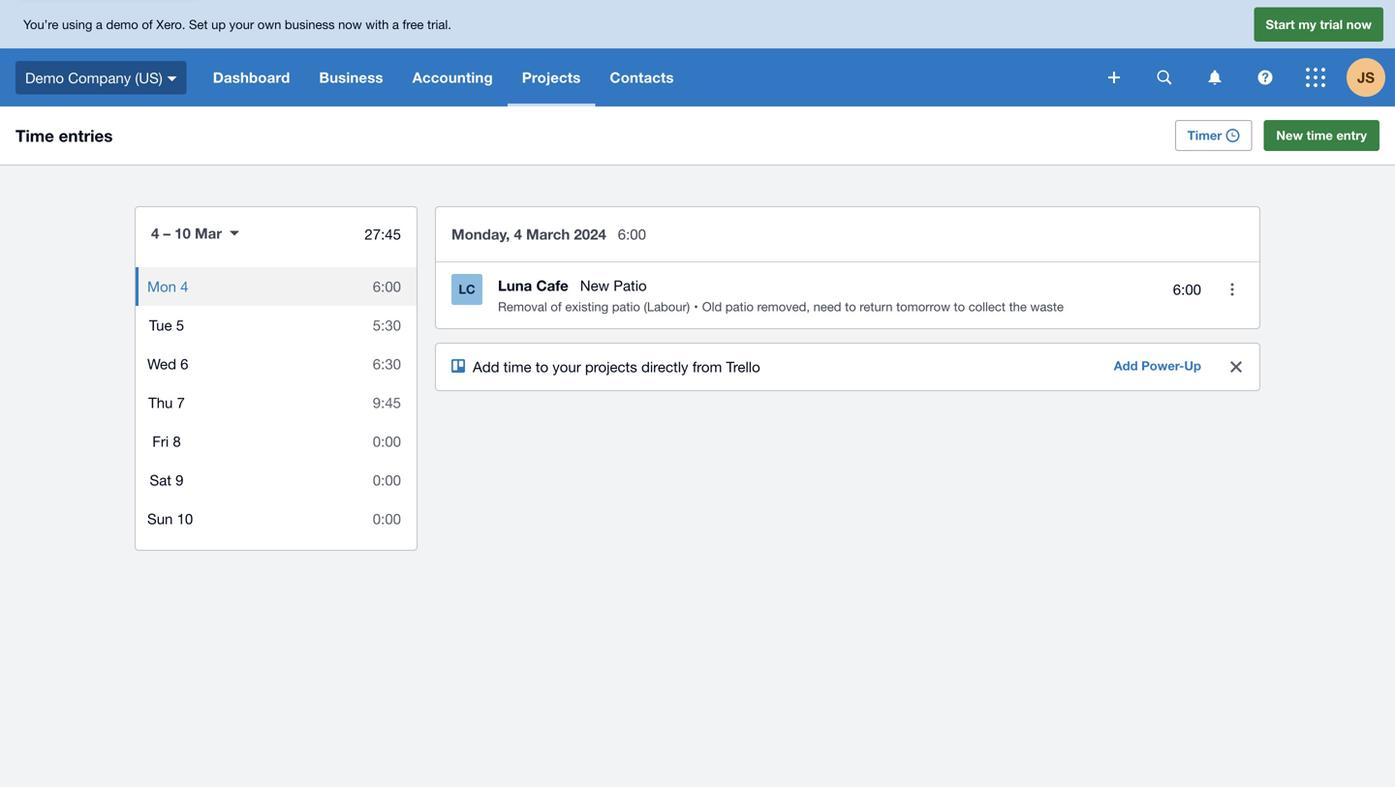 Task type: describe. For each thing, give the bounding box(es) containing it.
4 inside popup button
[[151, 225, 159, 242]]

mar
[[195, 225, 222, 242]]

need
[[813, 299, 841, 314]]

2 horizontal spatial to
[[954, 299, 965, 314]]

contacts button
[[595, 48, 689, 107]]

2024
[[574, 226, 606, 243]]

demo
[[25, 69, 64, 86]]

0:00 for fri 8
[[373, 433, 401, 450]]

the
[[1009, 299, 1027, 314]]

clear image
[[1230, 361, 1242, 373]]

using
[[62, 17, 92, 32]]

time entries
[[16, 126, 113, 145]]

0:00 for sun 10
[[373, 511, 401, 528]]

0 vertical spatial of
[[142, 17, 153, 32]]

new for new time entry
[[1276, 128, 1303, 143]]

new time entry button
[[1264, 120, 1380, 151]]

1 horizontal spatial 6:00
[[618, 226, 646, 243]]

tomorrow
[[896, 299, 950, 314]]

clear button
[[1217, 348, 1256, 387]]

entry
[[1337, 128, 1367, 143]]

(us)
[[135, 69, 162, 86]]

4 for mon 4
[[180, 278, 188, 295]]

existing
[[565, 299, 609, 314]]

removal
[[498, 299, 547, 314]]

1 vertical spatial 10
[[177, 511, 193, 528]]

wed 6
[[147, 356, 188, 373]]

patio
[[614, 277, 647, 294]]

you're using a demo of xero. set up your own business now with a free trial.
[[23, 17, 451, 32]]

own
[[258, 17, 281, 32]]

waste
[[1030, 299, 1064, 314]]

add time to your projects directly from trello
[[473, 358, 760, 375]]

tue
[[149, 317, 172, 334]]

removed,
[[757, 299, 810, 314]]

js button
[[1347, 48, 1395, 107]]

0 horizontal spatial 6:00
[[373, 278, 401, 295]]

add for add power-up
[[1114, 358, 1138, 374]]

business
[[319, 69, 383, 86]]

sun 10
[[147, 511, 193, 528]]

1 a from the left
[[96, 17, 103, 32]]

up
[[211, 17, 226, 32]]

svg image inside the demo company (us) popup button
[[167, 76, 177, 81]]

projects
[[522, 69, 581, 86]]

6
[[180, 356, 188, 373]]

lc
[[459, 282, 475, 297]]

27:45
[[365, 226, 401, 243]]

demo company (us)
[[25, 69, 162, 86]]

collect
[[969, 299, 1006, 314]]

4 – 10 mar
[[151, 225, 222, 242]]

0 horizontal spatial to
[[536, 358, 548, 375]]

add for add time to your projects directly from trello
[[473, 358, 499, 375]]

old
[[702, 299, 722, 314]]

trello
[[726, 358, 760, 375]]

sun
[[147, 511, 173, 528]]

dashboard link
[[198, 48, 305, 107]]

projects button
[[507, 48, 595, 107]]

xero.
[[156, 17, 185, 32]]

monday,
[[452, 226, 510, 243]]

start my trial now
[[1266, 17, 1372, 32]]

business
[[285, 17, 335, 32]]

monday, 4 march 2024
[[452, 226, 606, 243]]

thu 7
[[148, 394, 185, 411]]

with
[[365, 17, 389, 32]]

1 horizontal spatial to
[[845, 299, 856, 314]]

8
[[173, 433, 181, 450]]

0:00 for sat 9
[[373, 472, 401, 489]]

you're
[[23, 17, 58, 32]]

up
[[1184, 358, 1201, 374]]

add power-up
[[1114, 358, 1201, 374]]

march
[[526, 226, 570, 243]]

time for entry
[[1307, 128, 1333, 143]]

my
[[1299, 17, 1316, 32]]

0 vertical spatial your
[[229, 17, 254, 32]]

–
[[163, 225, 171, 242]]



Task type: vqa. For each thing, say whether or not it's contained in the screenshot.
wed
yes



Task type: locate. For each thing, give the bounding box(es) containing it.
1 vertical spatial new
[[580, 277, 609, 294]]

add power-up link
[[1102, 352, 1213, 383]]

luna cafe
[[498, 277, 569, 295]]

•
[[694, 299, 698, 314]]

2 vertical spatial 0:00
[[373, 511, 401, 528]]

return
[[860, 299, 893, 314]]

0 vertical spatial new
[[1276, 128, 1303, 143]]

free
[[403, 17, 424, 32]]

company
[[68, 69, 131, 86]]

1 horizontal spatial 4
[[180, 278, 188, 295]]

svg image left js
[[1306, 68, 1325, 87]]

1 horizontal spatial your
[[553, 358, 581, 375]]

0 horizontal spatial of
[[142, 17, 153, 32]]

now right "trial"
[[1347, 17, 1372, 32]]

to down removal
[[536, 358, 548, 375]]

2 0:00 from the top
[[373, 472, 401, 489]]

new for new patio
[[580, 277, 609, 294]]

time
[[16, 126, 54, 145]]

2 patio from the left
[[725, 299, 754, 314]]

0 horizontal spatial 4
[[151, 225, 159, 242]]

0 horizontal spatial a
[[96, 17, 103, 32]]

banner
[[0, 0, 1395, 107]]

to right need
[[845, 299, 856, 314]]

removal of existing patio (labour) • old patio removed, need to return tomorrow to collect the waste
[[498, 299, 1064, 314]]

1 patio from the left
[[612, 299, 640, 314]]

1 vertical spatial your
[[553, 358, 581, 375]]

tue 5
[[149, 317, 184, 334]]

cafe
[[536, 277, 569, 295]]

4 for monday, 4 march 2024
[[514, 226, 522, 243]]

1 now from the left
[[338, 17, 362, 32]]

dashboard
[[213, 69, 290, 86]]

accounting
[[412, 69, 493, 86]]

power-
[[1141, 358, 1184, 374]]

trial
[[1320, 17, 1343, 32]]

time
[[1307, 128, 1333, 143], [504, 358, 532, 375]]

0 horizontal spatial new
[[580, 277, 609, 294]]

2 now from the left
[[1347, 17, 1372, 32]]

patio right the old
[[725, 299, 754, 314]]

patio down patio
[[612, 299, 640, 314]]

business button
[[305, 48, 398, 107]]

5:30
[[373, 317, 401, 334]]

7
[[177, 394, 185, 411]]

0 horizontal spatial svg image
[[1258, 70, 1273, 85]]

10
[[175, 225, 191, 242], [177, 511, 193, 528]]

6:00
[[618, 226, 646, 243], [373, 278, 401, 295], [1173, 281, 1201, 298]]

svg image
[[1157, 70, 1172, 85], [1209, 70, 1221, 85], [1108, 72, 1120, 83], [167, 76, 177, 81]]

0 horizontal spatial time
[[504, 358, 532, 375]]

1 horizontal spatial time
[[1307, 128, 1333, 143]]

1 horizontal spatial a
[[392, 17, 399, 32]]

your right 'up'
[[229, 17, 254, 32]]

(labour)
[[644, 299, 690, 314]]

2 horizontal spatial 4
[[514, 226, 522, 243]]

1 horizontal spatial patio
[[725, 299, 754, 314]]

1 horizontal spatial add
[[1114, 358, 1138, 374]]

luna
[[498, 277, 532, 295]]

1 vertical spatial 0:00
[[373, 472, 401, 489]]

directly
[[641, 358, 688, 375]]

add down removal
[[473, 358, 499, 375]]

1 add from the left
[[473, 358, 499, 375]]

contacts
[[610, 69, 674, 86]]

time left entry
[[1307, 128, 1333, 143]]

a left "free"
[[392, 17, 399, 32]]

0 horizontal spatial patio
[[612, 299, 640, 314]]

4 right mon
[[180, 278, 188, 295]]

fri 8
[[152, 433, 181, 450]]

now
[[338, 17, 362, 32], [1347, 17, 1372, 32]]

2 add from the left
[[1114, 358, 1138, 374]]

js
[[1357, 69, 1375, 86]]

timer button
[[1175, 120, 1252, 151]]

banner containing dashboard
[[0, 0, 1395, 107]]

your
[[229, 17, 254, 32], [553, 358, 581, 375]]

more options image
[[1213, 270, 1252, 309]]

1 horizontal spatial svg image
[[1306, 68, 1325, 87]]

2 horizontal spatial 6:00
[[1173, 281, 1201, 298]]

6:00 right 2024
[[618, 226, 646, 243]]

new up 'existing'
[[580, 277, 609, 294]]

4 – 10 mar button
[[136, 211, 255, 256]]

add inside 'link'
[[1114, 358, 1138, 374]]

9:45
[[373, 394, 401, 411]]

new left entry
[[1276, 128, 1303, 143]]

time down removal
[[504, 358, 532, 375]]

new
[[1276, 128, 1303, 143], [580, 277, 609, 294]]

of left xero.
[[142, 17, 153, 32]]

3 0:00 from the top
[[373, 511, 401, 528]]

0 vertical spatial 10
[[175, 225, 191, 242]]

of down the cafe on the left
[[551, 299, 562, 314]]

wed
[[147, 356, 176, 373]]

1 horizontal spatial now
[[1347, 17, 1372, 32]]

to
[[845, 299, 856, 314], [954, 299, 965, 314], [536, 358, 548, 375]]

10 inside 4 – 10 mar popup button
[[175, 225, 191, 242]]

sat 9
[[150, 472, 184, 489]]

0 horizontal spatial now
[[338, 17, 362, 32]]

accounting button
[[398, 48, 507, 107]]

0 horizontal spatial add
[[473, 358, 499, 375]]

6:00 left more options image
[[1173, 281, 1201, 298]]

6:00 up "5:30"
[[373, 278, 401, 295]]

4 left –
[[151, 225, 159, 242]]

demo
[[106, 17, 138, 32]]

of
[[142, 17, 153, 32], [551, 299, 562, 314]]

timer
[[1188, 128, 1222, 143]]

thu
[[148, 394, 173, 411]]

add
[[473, 358, 499, 375], [1114, 358, 1138, 374]]

0 horizontal spatial your
[[229, 17, 254, 32]]

fri
[[152, 433, 169, 450]]

now left the with
[[338, 17, 362, 32]]

mon 4
[[147, 278, 188, 295]]

patio
[[612, 299, 640, 314], [725, 299, 754, 314]]

new inside button
[[1276, 128, 1303, 143]]

1 0:00 from the top
[[373, 433, 401, 450]]

start
[[1266, 17, 1295, 32]]

demo company (us) button
[[0, 48, 198, 107]]

add left power- at the right top of the page
[[1114, 358, 1138, 374]]

9
[[176, 472, 184, 489]]

1 vertical spatial of
[[551, 299, 562, 314]]

your left projects on the top left
[[553, 358, 581, 375]]

2 a from the left
[[392, 17, 399, 32]]

4
[[151, 225, 159, 242], [514, 226, 522, 243], [180, 278, 188, 295]]

new time entry
[[1276, 128, 1367, 143]]

6:30
[[373, 356, 401, 373]]

projects
[[585, 358, 637, 375]]

1 vertical spatial time
[[504, 358, 532, 375]]

from
[[692, 358, 722, 375]]

svg image
[[1306, 68, 1325, 87], [1258, 70, 1273, 85]]

entries
[[59, 126, 113, 145]]

1 horizontal spatial new
[[1276, 128, 1303, 143]]

a
[[96, 17, 103, 32], [392, 17, 399, 32]]

a right the using in the left of the page
[[96, 17, 103, 32]]

mon
[[147, 278, 176, 295]]

10 right –
[[175, 225, 191, 242]]

0:00
[[373, 433, 401, 450], [373, 472, 401, 489], [373, 511, 401, 528]]

time inside button
[[1307, 128, 1333, 143]]

1 horizontal spatial of
[[551, 299, 562, 314]]

time for to
[[504, 358, 532, 375]]

0 vertical spatial time
[[1307, 128, 1333, 143]]

4 left march at the top
[[514, 226, 522, 243]]

to left collect
[[954, 299, 965, 314]]

10 right sun
[[177, 511, 193, 528]]

sat
[[150, 472, 171, 489]]

svg image down start at right top
[[1258, 70, 1273, 85]]

trial.
[[427, 17, 451, 32]]

0 vertical spatial 0:00
[[373, 433, 401, 450]]

set
[[189, 17, 208, 32]]

5
[[176, 317, 184, 334]]



